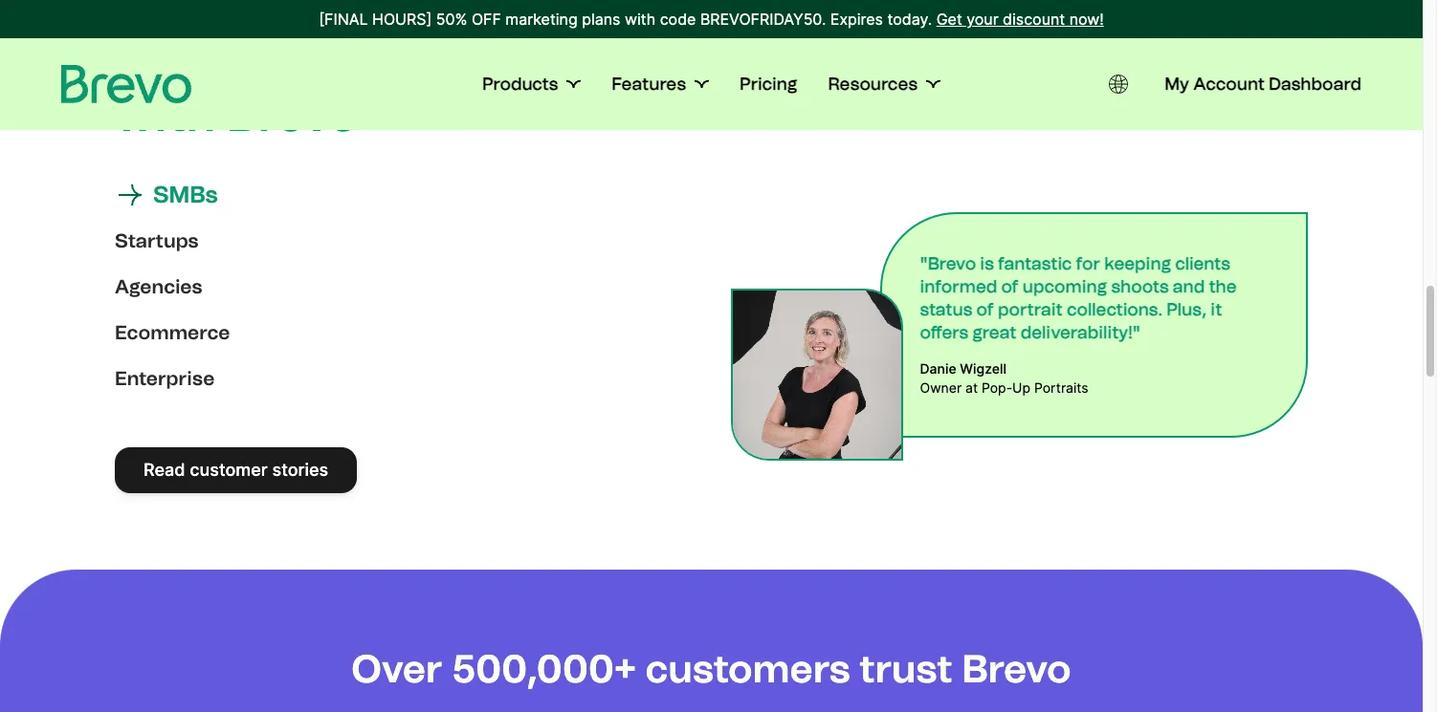 Task type: describe. For each thing, give the bounding box(es) containing it.
grow
[[435, 33, 550, 89]]

plans
[[582, 10, 620, 29]]

and
[[1173, 276, 1205, 298]]

testimonial image
[[731, 289, 903, 461]]

the
[[1209, 276, 1237, 298]]

pricing link
[[740, 73, 797, 96]]

brevo for trust
[[962, 647, 1071, 693]]

resources link
[[828, 73, 941, 96]]

status
[[920, 299, 973, 321]]

account
[[1193, 74, 1265, 95]]

deliverability!"
[[1021, 322, 1141, 343]]

up
[[1012, 380, 1031, 396]]

pricing
[[740, 74, 797, 95]]

my account dashboard
[[1165, 74, 1362, 95]]

customers
[[645, 647, 850, 693]]

marketing
[[506, 10, 578, 29]]

brevo for with
[[226, 87, 358, 143]]

"brevo
[[920, 254, 976, 275]]

features
[[612, 74, 686, 95]]

today.
[[887, 10, 932, 29]]

50%
[[436, 10, 467, 29]]

my account dashboard link
[[1165, 73, 1362, 96]]

keeping
[[1104, 254, 1171, 275]]

great
[[972, 322, 1017, 343]]

dashboard
[[1269, 74, 1362, 95]]

hours]
[[372, 10, 432, 29]]

danie
[[920, 361, 957, 377]]

startups
[[115, 230, 199, 253]]

trust
[[859, 647, 953, 693]]

portraits
[[1034, 380, 1088, 396]]

everyone
[[115, 33, 328, 89]]

products link
[[482, 73, 581, 96]]

is
[[980, 254, 994, 275]]

offers
[[920, 322, 968, 343]]

button image
[[1109, 75, 1128, 94]]

ecommerce link
[[115, 318, 692, 348]]



Task type: locate. For each thing, give the bounding box(es) containing it.
collections.
[[1067, 299, 1163, 321]]

shoots
[[1111, 276, 1169, 298]]

get your discount now! link
[[936, 8, 1104, 31]]

it
[[1211, 299, 1222, 321]]

enterprise
[[115, 367, 215, 390]]

at
[[965, 380, 978, 396]]

get
[[936, 10, 962, 29]]

agencies
[[115, 276, 202, 298]]

with
[[625, 10, 656, 29], [115, 87, 216, 143]]

of up the great
[[977, 299, 994, 321]]

now!
[[1069, 10, 1104, 29]]

informed
[[920, 276, 997, 298]]

code
[[660, 10, 696, 29]]

over
[[351, 647, 443, 693]]

with left code
[[625, 10, 656, 29]]

products
[[482, 74, 558, 95]]

can
[[339, 33, 424, 89]]

pop-
[[982, 380, 1012, 396]]

plus,
[[1167, 299, 1207, 321]]

0 horizontal spatial brevo
[[226, 87, 358, 143]]

0 horizontal spatial of
[[977, 299, 994, 321]]

fantastic
[[998, 254, 1072, 275]]

read customer stories
[[144, 460, 328, 480]]

everyone can grow with brevo
[[115, 33, 550, 143]]

startups link
[[115, 226, 692, 256]]

owner
[[920, 380, 962, 396]]

0 vertical spatial of
[[1001, 276, 1019, 298]]

expires
[[830, 10, 883, 29]]

"brevo is fantastic for keeping clients informed of upcoming shoots and the status of portrait collections. plus, it offers great deliverability!"
[[920, 254, 1237, 343]]

stories
[[272, 460, 328, 480]]

0 vertical spatial with
[[625, 10, 656, 29]]

with inside everyone can grow with brevo
[[115, 87, 216, 143]]

1 vertical spatial of
[[977, 299, 994, 321]]

of
[[1001, 276, 1019, 298], [977, 299, 994, 321]]

1 vertical spatial with
[[115, 87, 216, 143]]

off
[[472, 10, 501, 29]]

[final
[[319, 10, 368, 29]]

over 500,000+ customers trust brevo
[[351, 647, 1071, 693]]

ecommerce
[[115, 321, 230, 344]]

for
[[1076, 254, 1100, 275]]

brevofriday50.
[[700, 10, 826, 29]]

wigzell
[[960, 361, 1006, 377]]

500,000+
[[452, 647, 636, 693]]

features link
[[612, 73, 709, 96]]

read customer stories button
[[115, 448, 357, 494]]

1 vertical spatial brevo
[[962, 647, 1071, 693]]

1 horizontal spatial with
[[625, 10, 656, 29]]

portrait
[[998, 299, 1063, 321]]

resources
[[828, 74, 918, 95]]

brevo
[[226, 87, 358, 143], [962, 647, 1071, 693]]

0 horizontal spatial with
[[115, 87, 216, 143]]

customer
[[190, 460, 268, 480]]

discount
[[1003, 10, 1065, 29]]

1 horizontal spatial of
[[1001, 276, 1019, 298]]

[final hours] 50% off marketing plans with code brevofriday50. expires today. get your discount now!
[[319, 10, 1104, 29]]

my
[[1165, 74, 1189, 95]]

your
[[967, 10, 999, 29]]

smbs link
[[115, 180, 673, 210]]

0 vertical spatial brevo
[[226, 87, 358, 143]]

agencies link
[[115, 272, 692, 302]]

brevo inside everyone can grow with brevo
[[226, 87, 358, 143]]

with up smbs
[[115, 87, 216, 143]]

of up portrait
[[1001, 276, 1019, 298]]

enterprise link
[[115, 364, 692, 394]]

danie wigzell owner at pop-up portraits
[[920, 361, 1088, 396]]

clients
[[1175, 254, 1230, 275]]

1 horizontal spatial brevo
[[962, 647, 1071, 693]]

upcoming
[[1023, 276, 1107, 298]]

read
[[144, 460, 185, 480]]

brevo image
[[61, 65, 191, 103]]

smbs
[[153, 181, 218, 209]]



Task type: vqa. For each thing, say whether or not it's contained in the screenshot.
All corresponding to Accept All Cookies
no



